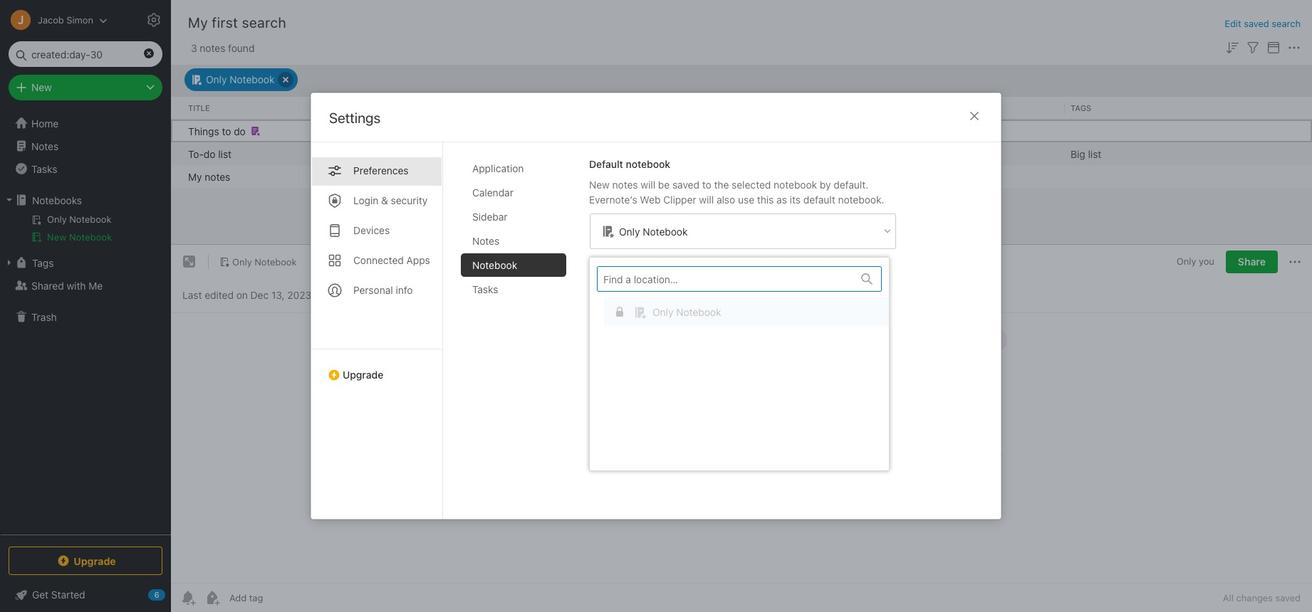 Task type: vqa. For each thing, say whether or not it's contained in the screenshot.
7,
no



Task type: describe. For each thing, give the bounding box(es) containing it.
web
[[640, 194, 661, 206]]

8 for big list
[[557, 147, 563, 160]]

trash link
[[0, 306, 170, 328]]

tags button
[[0, 251, 170, 274]]

tasks inside tab
[[472, 284, 498, 296]]

info
[[396, 284, 413, 296]]

trash
[[31, 311, 57, 323]]

1 vertical spatial will
[[699, 194, 714, 206]]

0 horizontal spatial notes
[[31, 140, 59, 152]]

add tag image
[[204, 590, 221, 607]]

notebooks link
[[0, 189, 170, 212]]

tab list containing preferences
[[311, 142, 443, 519]]

saved inside button
[[1244, 18, 1269, 29]]

notebook inside tab
[[472, 259, 517, 271]]

notebook.
[[838, 194, 884, 206]]

0 vertical spatial upgrade button
[[311, 349, 442, 387]]

search for edit saved search
[[1272, 18, 1301, 29]]

Find a location… text field
[[598, 267, 853, 291]]

settings image
[[145, 11, 162, 28]]

big
[[1071, 147, 1085, 160]]

expand tags image
[[4, 257, 15, 269]]

default.
[[834, 179, 868, 191]]

&
[[381, 194, 388, 207]]

notebook inside cell
[[676, 306, 721, 318]]

35
[[691, 170, 703, 182]]

only notebook inside row group
[[825, 170, 894, 182]]

my for my first search
[[188, 14, 208, 31]]

new button
[[9, 75, 162, 100]]

changes
[[1236, 593, 1273, 604]]

things to do
[[188, 125, 246, 137]]

by
[[820, 179, 831, 191]]

notes for my
[[205, 170, 230, 182]]

my notes
[[188, 170, 230, 182]]

its
[[790, 194, 801, 206]]

preferences
[[353, 165, 409, 177]]

edit
[[1225, 18, 1241, 29]]

sidebar tab
[[461, 205, 566, 229]]

application
[[472, 162, 524, 175]]

found
[[228, 42, 255, 54]]

notes for new
[[612, 179, 638, 191]]

tree containing home
[[0, 112, 171, 534]]

upgrade for upgrade popup button to the bottom
[[74, 555, 116, 567]]

shared with me link
[[0, 274, 170, 297]]

only notebook row
[[597, 298, 896, 326]]

dec
[[250, 289, 269, 301]]

1 vertical spatial settings
[[329, 110, 381, 126]]

evernote's
[[589, 194, 637, 206]]

this
[[757, 194, 774, 206]]

only inside default notebook field
[[619, 225, 640, 238]]

title
[[188, 103, 210, 112]]

sidebar
[[472, 211, 508, 223]]

me
[[89, 280, 103, 292]]

the
[[714, 179, 729, 191]]

my for my notes
[[188, 170, 202, 182]]

big list
[[1071, 147, 1101, 160]]

apps
[[406, 254, 430, 266]]

tags inside row group
[[1071, 103, 1091, 112]]

35 min ago
[[691, 170, 742, 182]]

connected apps
[[353, 254, 430, 266]]

2 list from the left
[[1088, 147, 1101, 160]]

edited
[[205, 289, 234, 301]]

last edited on dec 13, 2023
[[182, 289, 311, 301]]

only notebook inside cell
[[652, 306, 721, 318]]

to-do list
[[188, 147, 232, 160]]

notebook tab
[[461, 254, 566, 277]]

only inside row group
[[825, 170, 846, 182]]

only you
[[1177, 256, 1214, 267]]

only left you at the right top of page
[[1177, 256, 1196, 267]]

expand note image
[[181, 254, 198, 271]]

use
[[738, 194, 754, 206]]

also
[[717, 194, 735, 206]]

security
[[391, 194, 428, 207]]

home link
[[0, 112, 171, 135]]

1 list from the left
[[218, 147, 232, 160]]

notebook down clipper at the top of the page
[[643, 225, 688, 238]]

my first search
[[188, 14, 286, 31]]

2023
[[287, 289, 311, 301]]

connected
[[353, 254, 404, 266]]

tags inside button
[[32, 257, 54, 269]]

new for new notebook
[[47, 232, 67, 243]]

tasks tab
[[461, 278, 566, 301]]

min for only notebook
[[566, 170, 583, 182]]

default
[[589, 158, 623, 170]]

close image
[[966, 108, 983, 125]]

8 min ago for big list
[[557, 147, 602, 160]]

notebook inside new notes will be saved to the selected notebook by default. evernote's web clipper will also use this as its default notebook.
[[774, 179, 817, 191]]

devices
[[353, 224, 390, 236]]

settings tooltip
[[158, 6, 228, 34]]

edit saved search button
[[1225, 17, 1301, 31]]

notes inside tab
[[472, 235, 500, 247]]



Task type: locate. For each thing, give the bounding box(es) containing it.
tags up shared
[[32, 257, 54, 269]]

saved right edit
[[1244, 18, 1269, 29]]

settings up the preferences
[[329, 110, 381, 126]]

column header inside row group
[[825, 102, 1059, 114]]

only inside cell
[[652, 306, 674, 318]]

notebook up 13,
[[254, 256, 297, 268]]

new notebook group
[[0, 212, 170, 251]]

Default notebook field
[[589, 213, 897, 250]]

only notebook button
[[184, 68, 298, 91], [214, 252, 302, 272], [590, 266, 896, 462]]

notebook inside button
[[69, 232, 112, 243]]

1 horizontal spatial notebook
[[774, 179, 817, 191]]

0 horizontal spatial notebook
[[626, 158, 670, 170]]

Search text field
[[19, 41, 152, 67]]

0 horizontal spatial upgrade
[[74, 555, 116, 567]]

saved up clipper at the top of the page
[[672, 179, 699, 191]]

new up evernote's
[[589, 179, 610, 191]]

column header
[[825, 102, 1059, 114]]

ago for big list
[[585, 147, 602, 160]]

1 horizontal spatial will
[[699, 194, 714, 206]]

1 row group from the top
[[171, 97, 1312, 119]]

shared
[[31, 280, 64, 292]]

new notebook
[[47, 232, 112, 243]]

notes tab
[[461, 229, 566, 253]]

only notebook down found
[[206, 73, 275, 85]]

only notebook down find a location… text field on the top of page
[[652, 306, 721, 318]]

calendar
[[472, 187, 514, 199]]

min
[[566, 147, 583, 160], [566, 170, 583, 182], [706, 170, 722, 182]]

0 vertical spatial new
[[31, 81, 52, 93]]

0 vertical spatial upgrade
[[343, 369, 383, 381]]

2 row group from the top
[[171, 119, 1312, 188]]

only notebook inside default notebook field
[[619, 225, 688, 238]]

notebook up be
[[626, 158, 670, 170]]

0 horizontal spatial settings
[[180, 14, 216, 25]]

tasks inside button
[[31, 163, 57, 175]]

notes inside row group
[[205, 170, 230, 182]]

to-
[[188, 147, 204, 160]]

to
[[222, 125, 231, 137], [702, 179, 711, 191]]

my
[[188, 14, 208, 31], [188, 170, 202, 182]]

new inside new notes will be saved to the selected notebook by default. evernote's web clipper will also use this as its default notebook.
[[589, 179, 610, 191]]

settings up 3 on the left of page
[[180, 14, 216, 25]]

1 vertical spatial new
[[589, 179, 610, 191]]

new down the notebooks
[[47, 232, 67, 243]]

search up found
[[242, 14, 286, 31]]

shared with me
[[31, 280, 103, 292]]

settings inside tooltip
[[180, 14, 216, 25]]

only down 3 notes found
[[206, 73, 227, 85]]

personal
[[353, 284, 393, 296]]

on
[[236, 289, 248, 301]]

0 vertical spatial 8 min ago
[[557, 147, 602, 160]]

share button
[[1226, 251, 1278, 274]]

0 vertical spatial tags
[[1071, 103, 1091, 112]]

notes link
[[0, 135, 170, 157]]

8
[[557, 147, 563, 160], [557, 170, 563, 182]]

will
[[641, 179, 655, 191], [699, 194, 714, 206]]

my inside row group
[[188, 170, 202, 182]]

tab list containing application
[[461, 157, 578, 519]]

2 vertical spatial saved
[[1275, 593, 1301, 604]]

only notebook
[[206, 73, 275, 85], [825, 170, 894, 182], [619, 225, 688, 238], [232, 256, 297, 268], [652, 306, 721, 318]]

saved right changes
[[1275, 593, 1301, 604]]

will left also
[[699, 194, 714, 206]]

settings
[[180, 14, 216, 25], [329, 110, 381, 126]]

1 horizontal spatial tasks
[[472, 284, 498, 296]]

8 min ago
[[557, 147, 602, 160], [557, 170, 602, 182]]

1 my from the top
[[188, 14, 208, 31]]

1 horizontal spatial notes
[[472, 235, 500, 247]]

row group containing things to do
[[171, 119, 1312, 188]]

upgrade button
[[311, 349, 442, 387], [9, 547, 162, 576]]

all changes saved
[[1223, 593, 1301, 604]]

only
[[206, 73, 227, 85], [825, 170, 846, 182], [619, 225, 640, 238], [1177, 256, 1196, 267], [232, 256, 252, 268], [652, 306, 674, 318]]

0 horizontal spatial will
[[641, 179, 655, 191]]

only notebook inside note window element
[[232, 256, 297, 268]]

new inside button
[[47, 232, 67, 243]]

1 horizontal spatial tags
[[1071, 103, 1091, 112]]

notes right 3 on the left of page
[[200, 42, 225, 54]]

1 vertical spatial upgrade button
[[9, 547, 162, 576]]

will up web
[[641, 179, 655, 191]]

1 vertical spatial saved
[[672, 179, 699, 191]]

list
[[218, 147, 232, 160], [1088, 147, 1101, 160]]

1 horizontal spatial upgrade
[[343, 369, 383, 381]]

only up default at right
[[825, 170, 846, 182]]

upgrade inside tab list
[[343, 369, 383, 381]]

new notes will be saved to the selected notebook by default. evernote's web clipper will also use this as its default notebook.
[[589, 179, 884, 206]]

0 horizontal spatial upgrade button
[[9, 547, 162, 576]]

with
[[67, 280, 86, 292]]

0 vertical spatial my
[[188, 14, 208, 31]]

notebook up notebook.
[[849, 170, 894, 182]]

0 vertical spatial will
[[641, 179, 655, 191]]

only notebook down web
[[619, 225, 688, 238]]

only notebook cell
[[604, 298, 896, 326]]

1 horizontal spatial to
[[702, 179, 711, 191]]

3
[[191, 42, 197, 54]]

13,
[[271, 289, 285, 301]]

new for new
[[31, 81, 52, 93]]

0 horizontal spatial tasks
[[31, 163, 57, 175]]

tasks up the notebooks
[[31, 163, 57, 175]]

saved inside note window element
[[1275, 593, 1301, 604]]

tasks button
[[0, 157, 170, 180]]

first
[[212, 14, 238, 31]]

row group
[[171, 97, 1312, 119], [171, 119, 1312, 188]]

notes for 3
[[200, 42, 225, 54]]

you
[[1199, 256, 1214, 267]]

application tab
[[461, 157, 566, 180]]

3 notes found
[[191, 42, 255, 54]]

notebook down find a location… text field on the top of page
[[676, 306, 721, 318]]

my down to-
[[188, 170, 202, 182]]

notebook up its
[[774, 179, 817, 191]]

tags up big at the top of page
[[1071, 103, 1091, 112]]

row group containing title
[[171, 97, 1312, 119]]

personal info
[[353, 284, 413, 296]]

as
[[777, 194, 787, 206]]

0 vertical spatial do
[[234, 125, 246, 137]]

share
[[1238, 256, 1266, 268]]

0 vertical spatial settings
[[180, 14, 216, 25]]

1 vertical spatial 8 min ago
[[557, 170, 602, 182]]

to right things
[[222, 125, 231, 137]]

only notebook up dec
[[232, 256, 297, 268]]

new up the home
[[31, 81, 52, 93]]

0 horizontal spatial saved
[[672, 179, 699, 191]]

2 vertical spatial new
[[47, 232, 67, 243]]

notes
[[200, 42, 225, 54], [205, 170, 230, 182], [612, 179, 638, 191]]

0 vertical spatial to
[[222, 125, 231, 137]]

notes down the home
[[31, 140, 59, 152]]

2 8 min ago from the top
[[557, 170, 602, 182]]

expand notebooks image
[[4, 194, 15, 206]]

saved
[[1244, 18, 1269, 29], [672, 179, 699, 191], [1275, 593, 1301, 604]]

notebook
[[626, 158, 670, 170], [774, 179, 817, 191]]

1 vertical spatial upgrade
[[74, 555, 116, 567]]

only notebook up notebook.
[[825, 170, 894, 182]]

1 8 from the top
[[557, 147, 563, 160]]

do
[[234, 125, 246, 137], [204, 147, 215, 160]]

note window element
[[171, 245, 1312, 613]]

notebook inside note window element
[[254, 256, 297, 268]]

be
[[658, 179, 670, 191]]

0 vertical spatial notes
[[31, 140, 59, 152]]

1 vertical spatial do
[[204, 147, 215, 160]]

notebook down found
[[230, 73, 275, 85]]

1 vertical spatial to
[[702, 179, 711, 191]]

0 vertical spatial 8
[[557, 147, 563, 160]]

calendar tab
[[461, 181, 566, 204]]

Note Editor text field
[[171, 313, 1312, 583]]

saved inside new notes will be saved to the selected notebook by default. evernote's web clipper will also use this as its default notebook.
[[672, 179, 699, 191]]

only up on
[[232, 256, 252, 268]]

1 horizontal spatial upgrade button
[[311, 349, 442, 387]]

notebook up tags button at left
[[69, 232, 112, 243]]

only down evernote's
[[619, 225, 640, 238]]

search right edit
[[1272, 18, 1301, 29]]

1 horizontal spatial settings
[[329, 110, 381, 126]]

do up my notes
[[204, 147, 215, 160]]

list right big at the top of page
[[1088, 147, 1101, 160]]

notes down to-do list
[[205, 170, 230, 182]]

1 horizontal spatial search
[[1272, 18, 1301, 29]]

Find a location field
[[597, 266, 896, 462]]

upgrade for topmost upgrade popup button
[[343, 369, 383, 381]]

notes down sidebar
[[472, 235, 500, 247]]

edit saved search
[[1225, 18, 1301, 29]]

new notebook button
[[0, 229, 170, 246]]

notes
[[31, 140, 59, 152], [472, 235, 500, 247]]

new inside popup button
[[31, 81, 52, 93]]

0 horizontal spatial list
[[218, 147, 232, 160]]

notes up evernote's
[[612, 179, 638, 191]]

ago
[[585, 147, 602, 160], [585, 170, 602, 182], [725, 170, 742, 182]]

1 horizontal spatial saved
[[1244, 18, 1269, 29]]

tree
[[0, 112, 171, 534]]

0 vertical spatial saved
[[1244, 18, 1269, 29]]

2 8 from the top
[[557, 170, 563, 182]]

to inside button
[[222, 125, 231, 137]]

new for new notes will be saved to the selected notebook by default. evernote's web clipper will also use this as its default notebook.
[[589, 179, 610, 191]]

ago for only notebook
[[585, 170, 602, 182]]

list down the things to do
[[218, 147, 232, 160]]

tab list
[[311, 142, 443, 519], [461, 157, 578, 519]]

8 min ago for only notebook
[[557, 170, 602, 182]]

1 horizontal spatial list
[[1088, 147, 1101, 160]]

login
[[353, 194, 378, 207]]

0 vertical spatial tasks
[[31, 163, 57, 175]]

1 vertical spatial notebook
[[774, 179, 817, 191]]

my up 3 on the left of page
[[188, 14, 208, 31]]

0 horizontal spatial to
[[222, 125, 231, 137]]

0 horizontal spatial tab list
[[311, 142, 443, 519]]

0 vertical spatial notebook
[[626, 158, 670, 170]]

search inside button
[[1272, 18, 1301, 29]]

notes inside new notes will be saved to the selected notebook by default. evernote's web clipper will also use this as its default notebook.
[[612, 179, 638, 191]]

all
[[1223, 593, 1234, 604]]

last
[[182, 289, 202, 301]]

default notebook
[[589, 158, 670, 170]]

1 horizontal spatial tab list
[[461, 157, 578, 519]]

selected
[[732, 179, 771, 191]]

2 my from the top
[[188, 170, 202, 182]]

1 vertical spatial my
[[188, 170, 202, 182]]

search for my first search
[[242, 14, 286, 31]]

new
[[31, 81, 52, 93], [589, 179, 610, 191], [47, 232, 67, 243]]

things to do button
[[171, 119, 1312, 142]]

min for big list
[[566, 147, 583, 160]]

notebook inside row group
[[849, 170, 894, 182]]

only down find a location… text field on the top of page
[[652, 306, 674, 318]]

default
[[803, 194, 835, 206]]

home
[[31, 117, 59, 129]]

clipper
[[663, 194, 696, 206]]

to left "the"
[[702, 179, 711, 191]]

upgrade
[[343, 369, 383, 381], [74, 555, 116, 567]]

1 horizontal spatial do
[[234, 125, 246, 137]]

notebooks
[[32, 194, 82, 206]]

tags
[[1071, 103, 1091, 112], [32, 257, 54, 269]]

8 for only notebook
[[557, 170, 563, 182]]

do right things
[[234, 125, 246, 137]]

1 vertical spatial tasks
[[472, 284, 498, 296]]

0 horizontal spatial search
[[242, 14, 286, 31]]

tasks
[[31, 163, 57, 175], [472, 284, 498, 296]]

2 horizontal spatial saved
[[1275, 593, 1301, 604]]

add a reminder image
[[180, 590, 197, 607]]

1 vertical spatial tags
[[32, 257, 54, 269]]

notebook
[[230, 73, 275, 85], [849, 170, 894, 182], [643, 225, 688, 238], [69, 232, 112, 243], [254, 256, 297, 268], [472, 259, 517, 271], [676, 306, 721, 318]]

tasks down the notebook tab
[[472, 284, 498, 296]]

do inside "things to do" button
[[234, 125, 246, 137]]

notebook up tasks tab
[[472, 259, 517, 271]]

things
[[188, 125, 219, 137]]

to inside new notes will be saved to the selected notebook by default. evernote's web clipper will also use this as its default notebook.
[[702, 179, 711, 191]]

search
[[242, 14, 286, 31], [1272, 18, 1301, 29]]

0 horizontal spatial do
[[204, 147, 215, 160]]

None search field
[[19, 41, 152, 67]]

0 horizontal spatial tags
[[32, 257, 54, 269]]

1 vertical spatial 8
[[557, 170, 563, 182]]

login & security
[[353, 194, 428, 207]]

1 vertical spatial notes
[[472, 235, 500, 247]]

1 8 min ago from the top
[[557, 147, 602, 160]]



